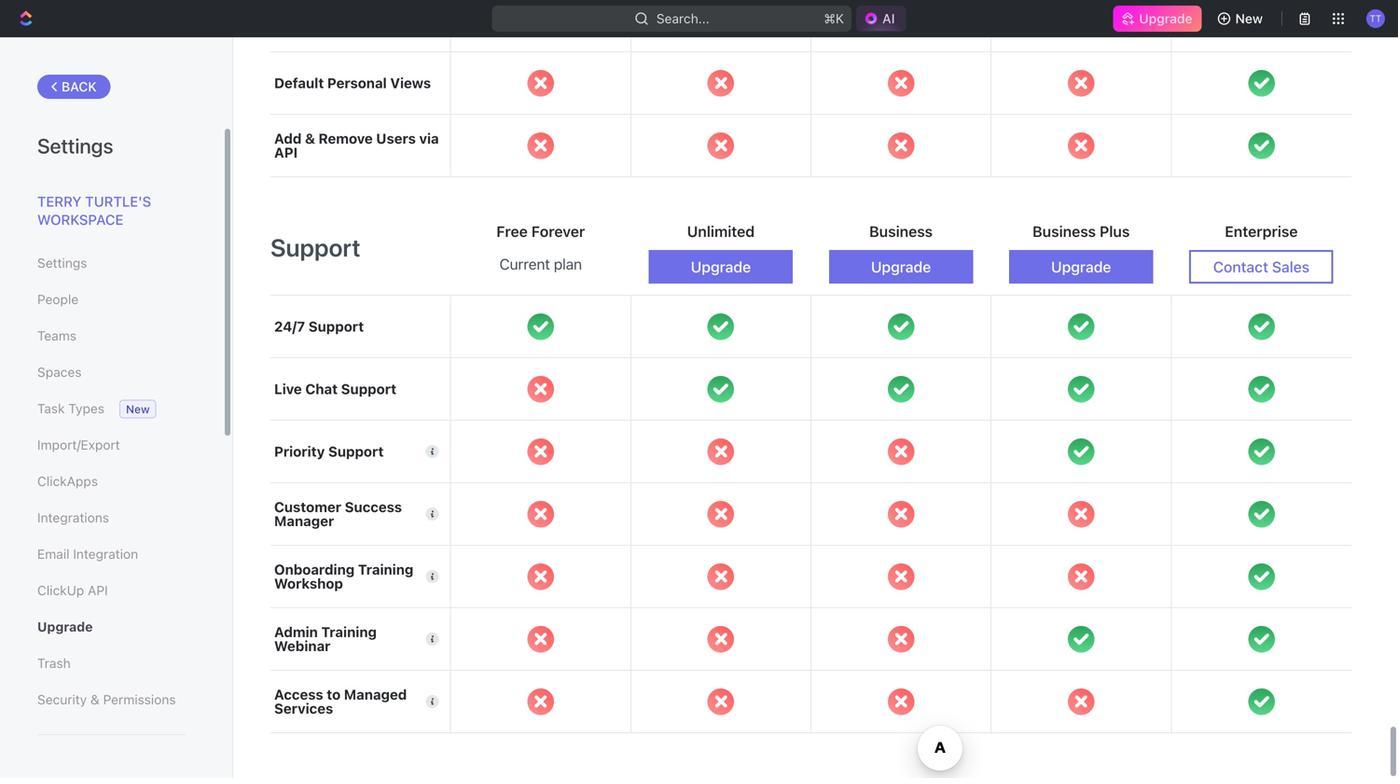 Task type: vqa. For each thing, say whether or not it's contained in the screenshot.
upgrade link to the right
yes



Task type: describe. For each thing, give the bounding box(es) containing it.
free forever
[[497, 223, 585, 240]]

teams
[[37, 328, 76, 343]]

live
[[274, 381, 302, 397]]

security
[[37, 692, 87, 707]]

ai button
[[856, 6, 906, 32]]

settings link
[[37, 247, 186, 279]]

task types
[[37, 401, 104, 416]]

access
[[274, 686, 323, 703]]

1 settings from the top
[[37, 133, 113, 158]]

unlimited
[[687, 223, 755, 240]]

add & remove users via api
[[274, 130, 439, 161]]

api inside add & remove users via api
[[274, 144, 298, 161]]

⌘k
[[824, 11, 844, 26]]

teams link
[[37, 320, 186, 352]]

spaces link
[[37, 356, 186, 388]]

upgrade button for business
[[829, 250, 973, 284]]

turtle's
[[85, 193, 151, 209]]

tt
[[1370, 13, 1382, 24]]

priority
[[274, 443, 325, 460]]

email integration
[[37, 546, 138, 562]]

new button
[[1210, 4, 1274, 34]]

back link
[[37, 75, 111, 99]]

via
[[419, 130, 439, 147]]

default
[[274, 75, 324, 91]]

support up 24/7 support
[[271, 233, 361, 262]]

business for business plus
[[1033, 223, 1096, 240]]

customer
[[274, 499, 341, 515]]

new inside settings element
[[126, 403, 150, 416]]

enterprise
[[1225, 223, 1298, 240]]

terry turtle's workspace
[[37, 193, 151, 228]]

success
[[345, 499, 402, 515]]

email integration link
[[37, 538, 186, 570]]

services
[[274, 700, 333, 717]]

2 settings from the top
[[37, 255, 87, 271]]

plus
[[1100, 223, 1130, 240]]

contact sales
[[1214, 258, 1310, 276]]

free
[[497, 223, 528, 240]]

onboarding training workshop
[[274, 561, 414, 592]]

current
[[500, 255, 550, 273]]

new inside button
[[1236, 11, 1263, 26]]

manager
[[274, 513, 334, 529]]

onboarding
[[274, 561, 355, 578]]

integrations link
[[37, 502, 186, 534]]

access to managed services
[[274, 686, 407, 717]]

support right chat
[[341, 381, 397, 397]]

integrations
[[37, 510, 109, 525]]

back
[[62, 79, 97, 94]]

integration
[[73, 546, 138, 562]]

email
[[37, 546, 70, 562]]

settings element
[[0, 37, 233, 778]]

clickup api
[[37, 583, 108, 598]]

support right 24/7
[[309, 318, 364, 335]]

training for onboarding training workshop
[[358, 561, 414, 578]]

security & permissions
[[37, 692, 176, 707]]

upgrade for business
[[871, 258, 931, 276]]

workshop
[[274, 575, 343, 592]]

training for admin training webinar
[[321, 624, 377, 640]]

import/export
[[37, 437, 120, 452]]

default personal views
[[274, 75, 431, 91]]

task
[[37, 401, 65, 416]]



Task type: locate. For each thing, give the bounding box(es) containing it.
24/7
[[274, 318, 305, 335]]

business plus
[[1033, 223, 1130, 240]]

to
[[327, 686, 341, 703]]

new
[[1236, 11, 1263, 26], [126, 403, 150, 416]]

0 horizontal spatial &
[[90, 692, 100, 707]]

trash link
[[37, 647, 186, 679]]

add
[[274, 130, 302, 147]]

live chat support
[[274, 381, 397, 397]]

1 vertical spatial training
[[321, 624, 377, 640]]

ai
[[883, 11, 895, 26]]

people link
[[37, 284, 186, 315]]

& inside security & permissions link
[[90, 692, 100, 707]]

0 vertical spatial new
[[1236, 11, 1263, 26]]

1 vertical spatial new
[[126, 403, 150, 416]]

check image
[[1249, 70, 1275, 96], [888, 313, 915, 340], [1068, 313, 1095, 340], [708, 376, 734, 402], [888, 376, 915, 402], [1068, 376, 1095, 402], [1249, 563, 1275, 590], [1068, 626, 1095, 652], [1249, 626, 1275, 652]]

current plan
[[500, 255, 582, 273]]

0 horizontal spatial new
[[126, 403, 150, 416]]

webinar
[[274, 638, 331, 654]]

forever
[[532, 223, 585, 240]]

settings up 'people'
[[37, 255, 87, 271]]

admin training webinar
[[274, 624, 377, 654]]

2 business from the left
[[1033, 223, 1096, 240]]

types
[[68, 401, 104, 416]]

settings up "terry"
[[37, 133, 113, 158]]

tt button
[[1361, 4, 1391, 34]]

0 horizontal spatial business
[[870, 223, 933, 240]]

upgrade inside settings element
[[37, 619, 93, 634]]

search...
[[657, 11, 710, 26]]

2 horizontal spatial upgrade button
[[1009, 250, 1154, 284]]

24/7 support
[[274, 318, 364, 335]]

upgrade button for unlimited
[[649, 250, 793, 284]]

priority support
[[274, 443, 384, 460]]

1 horizontal spatial api
[[274, 144, 298, 161]]

&
[[305, 130, 315, 147], [90, 692, 100, 707]]

3 upgrade button from the left
[[1009, 250, 1154, 284]]

close image
[[528, 70, 554, 96], [1068, 70, 1095, 96], [528, 376, 554, 402], [528, 438, 554, 465], [888, 438, 915, 465], [528, 501, 554, 527], [708, 501, 734, 527], [528, 563, 554, 590], [708, 563, 734, 590], [888, 563, 915, 590], [1068, 563, 1095, 590], [528, 626, 554, 652], [708, 626, 734, 652], [708, 688, 734, 715]]

0 vertical spatial settings
[[37, 133, 113, 158]]

permissions
[[103, 692, 176, 707]]

upgrade button for business plus
[[1009, 250, 1154, 284]]

security & permissions link
[[37, 684, 186, 716]]

upgrade link
[[1113, 6, 1202, 32], [37, 611, 186, 643]]

sales
[[1272, 258, 1310, 276]]

plan
[[554, 255, 582, 273]]

close image
[[708, 70, 734, 96], [888, 70, 915, 96], [528, 132, 554, 159], [708, 132, 734, 159], [888, 132, 915, 159], [1068, 132, 1095, 159], [708, 438, 734, 465], [888, 501, 915, 527], [1068, 501, 1095, 527], [888, 626, 915, 652], [528, 688, 554, 715], [888, 688, 915, 715], [1068, 688, 1095, 715]]

remove
[[319, 130, 373, 147]]

clickup api link
[[37, 575, 186, 606]]

check image
[[1249, 132, 1275, 159], [528, 313, 554, 340], [708, 313, 734, 340], [1249, 313, 1275, 340], [1249, 376, 1275, 402], [1068, 438, 1095, 465], [1249, 438, 1275, 465], [1249, 501, 1275, 527], [1249, 688, 1275, 715]]

& for permissions
[[90, 692, 100, 707]]

1 horizontal spatial &
[[305, 130, 315, 147]]

1 business from the left
[[870, 223, 933, 240]]

api inside "link"
[[88, 583, 108, 598]]

settings
[[37, 133, 113, 158], [37, 255, 87, 271]]

people
[[37, 292, 78, 307]]

clickapps link
[[37, 466, 186, 497]]

chat
[[305, 381, 338, 397]]

users
[[376, 130, 416, 147]]

training
[[358, 561, 414, 578], [321, 624, 377, 640]]

0 vertical spatial &
[[305, 130, 315, 147]]

upgrade link left new button
[[1113, 6, 1202, 32]]

admin
[[274, 624, 318, 640]]

0 vertical spatial training
[[358, 561, 414, 578]]

1 horizontal spatial upgrade link
[[1113, 6, 1202, 32]]

upgrade
[[1139, 11, 1193, 26], [691, 258, 751, 276], [871, 258, 931, 276], [1051, 258, 1112, 276], [37, 619, 93, 634]]

& right add
[[305, 130, 315, 147]]

business
[[870, 223, 933, 240], [1033, 223, 1096, 240]]

upgrade for business plus
[[1051, 258, 1112, 276]]

0 vertical spatial upgrade link
[[1113, 6, 1202, 32]]

& for remove
[[305, 130, 315, 147]]

1 upgrade button from the left
[[649, 250, 793, 284]]

training right the admin
[[321, 624, 377, 640]]

personal
[[327, 75, 387, 91]]

training inside "admin training webinar"
[[321, 624, 377, 640]]

api right "clickup"
[[88, 583, 108, 598]]

training inside the onboarding training workshop
[[358, 561, 414, 578]]

0 horizontal spatial upgrade button
[[649, 250, 793, 284]]

0 horizontal spatial api
[[88, 583, 108, 598]]

0 horizontal spatial upgrade link
[[37, 611, 186, 643]]

customer success manager
[[274, 499, 402, 529]]

2 upgrade button from the left
[[829, 250, 973, 284]]

business for business
[[870, 223, 933, 240]]

api left remove on the top of the page
[[274, 144, 298, 161]]

views
[[390, 75, 431, 91]]

1 vertical spatial settings
[[37, 255, 87, 271]]

& right security
[[90, 692, 100, 707]]

1 vertical spatial &
[[90, 692, 100, 707]]

upgrade for unlimited
[[691, 258, 751, 276]]

managed
[[344, 686, 407, 703]]

& inside add & remove users via api
[[305, 130, 315, 147]]

upgrade button
[[649, 250, 793, 284], [829, 250, 973, 284], [1009, 250, 1154, 284]]

api
[[274, 144, 298, 161], [88, 583, 108, 598]]

contact sales button
[[1190, 250, 1334, 284]]

contact
[[1214, 258, 1269, 276]]

1 horizontal spatial business
[[1033, 223, 1096, 240]]

import/export link
[[37, 429, 186, 461]]

training down success
[[358, 561, 414, 578]]

upgrade link up trash link
[[37, 611, 186, 643]]

clickup
[[37, 583, 84, 598]]

trash
[[37, 655, 71, 671]]

support right priority
[[328, 443, 384, 460]]

1 vertical spatial upgrade link
[[37, 611, 186, 643]]

1 horizontal spatial upgrade button
[[829, 250, 973, 284]]

1 horizontal spatial new
[[1236, 11, 1263, 26]]

support
[[271, 233, 361, 262], [309, 318, 364, 335], [341, 381, 397, 397], [328, 443, 384, 460]]

terry
[[37, 193, 82, 209]]

spaces
[[37, 364, 82, 380]]

workspace
[[37, 211, 124, 228]]

0 vertical spatial api
[[274, 144, 298, 161]]

1 vertical spatial api
[[88, 583, 108, 598]]

clickapps
[[37, 473, 98, 489]]



